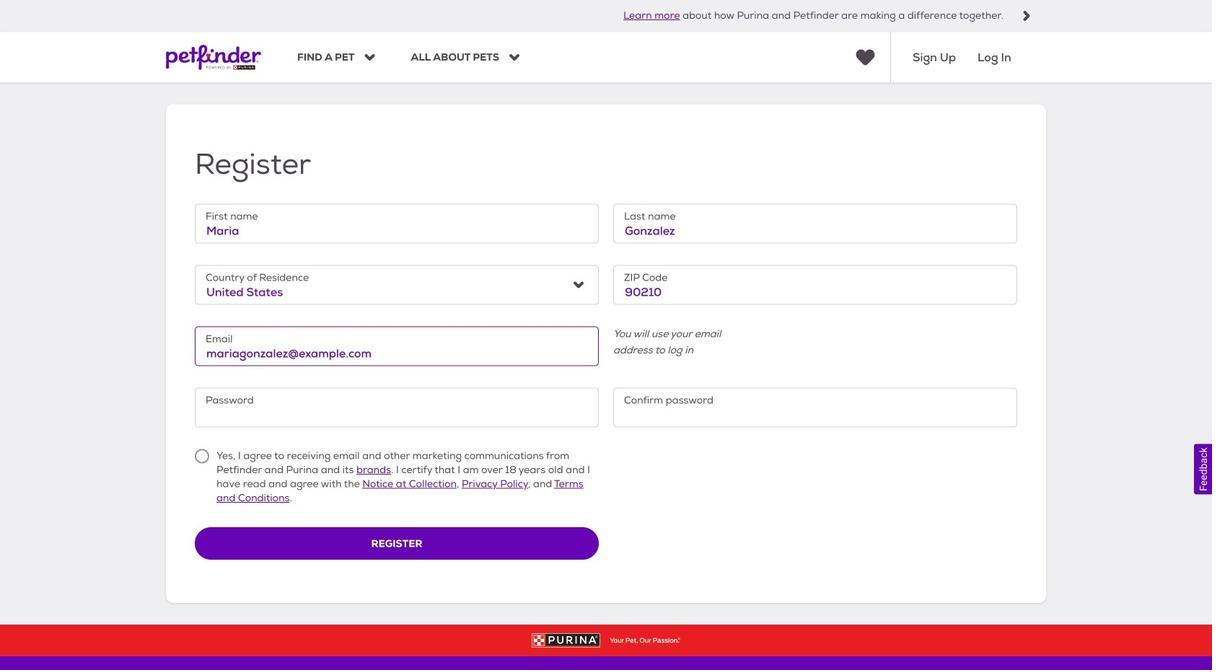 Task type: vqa. For each thing, say whether or not it's contained in the screenshot.
"Advertisement" element
no



Task type: locate. For each thing, give the bounding box(es) containing it.
purina your pet, our passion image
[[0, 634, 1213, 648]]

None text field
[[614, 204, 1018, 244]]

list
[[194, 469, 257, 666]]

None password field
[[195, 388, 599, 428], [614, 388, 1018, 428], [195, 388, 599, 428], [614, 388, 1018, 428]]

2 list item from the top
[[194, 637, 240, 666]]

list item
[[194, 469, 257, 512], [194, 637, 240, 666]]

1 list item from the top
[[194, 469, 257, 512]]

None text field
[[195, 204, 599, 244]]

0 vertical spatial list item
[[194, 469, 257, 512]]

footer
[[0, 625, 1213, 671]]

None email field
[[195, 327, 599, 366]]

1 vertical spatial list item
[[194, 637, 240, 666]]



Task type: describe. For each thing, give the bounding box(es) containing it.
petfinder home image
[[166, 32, 261, 83]]

ZIP Code text field
[[614, 265, 1018, 305]]



